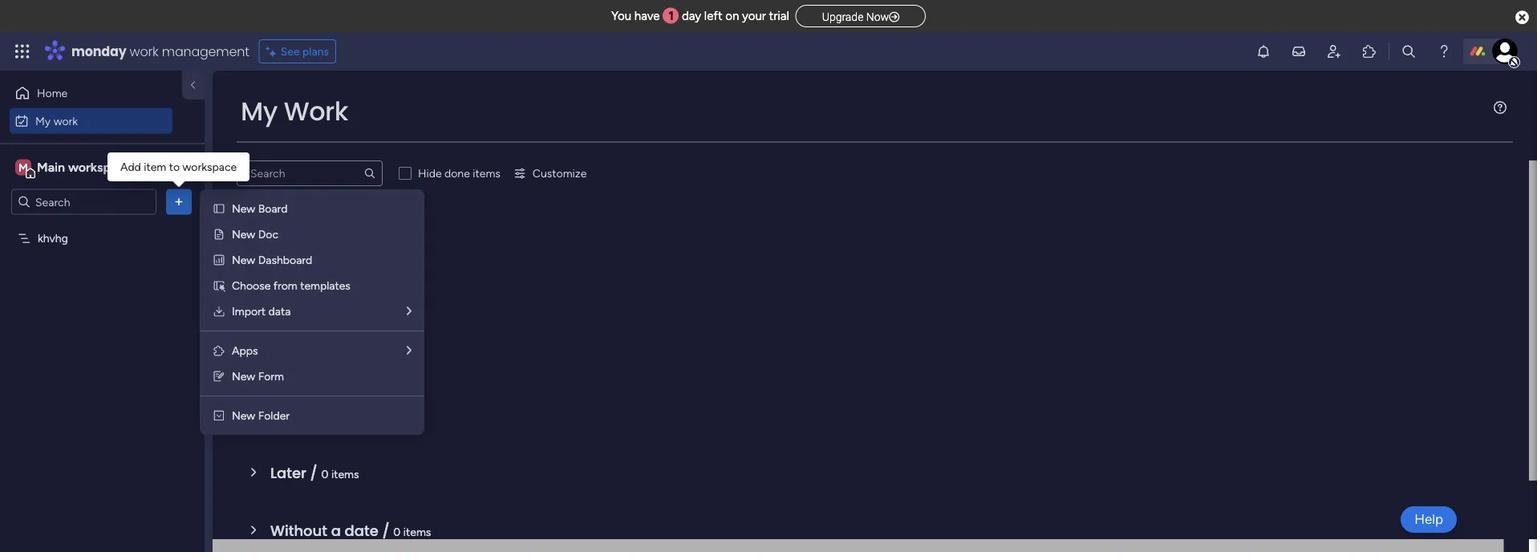 Task type: locate. For each thing, give the bounding box(es) containing it.
choose
[[232, 279, 271, 292]]

3 new from the top
[[232, 253, 255, 267]]

1 vertical spatial 0
[[321, 467, 329, 481]]

1 horizontal spatial 0
[[331, 294, 338, 307]]

apps image up form icon
[[213, 344, 225, 357]]

my inside button
[[35, 114, 51, 128]]

0 vertical spatial work
[[130, 42, 159, 60]]

monday work management
[[71, 42, 249, 60]]

main
[[37, 160, 65, 175]]

new right the service icon
[[232, 227, 255, 241]]

add
[[120, 160, 141, 174]]

Filter dashboard by text search field
[[237, 160, 383, 186]]

you
[[611, 9, 632, 23]]

1 vertical spatial list arrow image
[[407, 345, 412, 356]]

/
[[351, 232, 358, 252], [320, 289, 327, 310], [348, 405, 355, 425], [310, 463, 318, 483], [382, 520, 390, 541]]

add item to workspace
[[120, 160, 237, 174]]

apps image
[[1362, 43, 1378, 59], [213, 344, 225, 357]]

items right date
[[403, 525, 431, 538]]

workspace up search in workspace field
[[68, 160, 132, 175]]

data
[[268, 305, 291, 318]]

management
[[162, 42, 249, 60]]

week
[[306, 405, 344, 425]]

1 horizontal spatial work
[[130, 42, 159, 60]]

0 horizontal spatial work
[[53, 114, 78, 128]]

upgrade
[[822, 10, 864, 23]]

new for new board
[[232, 202, 255, 215]]

a
[[331, 520, 341, 541]]

0 right date
[[394, 525, 401, 538]]

khvhg
[[38, 232, 68, 245]]

1 horizontal spatial workspace
[[183, 160, 237, 174]]

menu containing new board
[[200, 189, 425, 435]]

folder
[[258, 409, 290, 422]]

past dates /
[[270, 232, 362, 252]]

0 inside later / 0 items
[[321, 467, 329, 481]]

2 list arrow image from the top
[[407, 345, 412, 356]]

choose from templates
[[232, 279, 351, 292]]

inbox image
[[1291, 43, 1307, 59]]

1 horizontal spatial my
[[241, 93, 278, 129]]

import
[[232, 305, 266, 318]]

new for new doc
[[232, 227, 255, 241]]

workspace image
[[15, 158, 31, 176]]

trial
[[769, 9, 789, 23]]

my
[[241, 93, 278, 129], [35, 114, 51, 128]]

5 new from the top
[[232, 409, 255, 422]]

now
[[866, 10, 889, 23]]

my left work at the left of page
[[241, 93, 278, 129]]

work
[[130, 42, 159, 60], [53, 114, 78, 128]]

Search in workspace field
[[34, 193, 134, 211]]

work right 'monday'
[[130, 42, 159, 60]]

new
[[232, 202, 255, 215], [232, 227, 255, 241], [232, 253, 255, 267], [232, 370, 255, 383], [232, 409, 255, 422]]

0 horizontal spatial apps image
[[213, 344, 225, 357]]

/ right later at left
[[310, 463, 318, 483]]

new for new folder
[[232, 409, 255, 422]]

dashboard
[[258, 253, 312, 267]]

workspace right to at the left of page
[[183, 160, 237, 174]]

past
[[270, 232, 302, 252]]

1 vertical spatial work
[[53, 114, 78, 128]]

search image
[[364, 167, 376, 180]]

menu
[[200, 189, 425, 435]]

new dashboard image
[[213, 254, 225, 266]]

workspace selection element
[[15, 158, 134, 179]]

1 new from the top
[[232, 202, 255, 215]]

1 list arrow image from the top
[[407, 305, 412, 317]]

0 vertical spatial apps image
[[1362, 43, 1378, 59]]

new folder
[[232, 409, 290, 422]]

0 vertical spatial list arrow image
[[407, 305, 412, 317]]

0 for today /
[[331, 294, 338, 307]]

upgrade now link
[[796, 5, 926, 27]]

list arrow image
[[407, 305, 412, 317], [407, 345, 412, 356]]

workspace
[[68, 160, 132, 175], [183, 160, 237, 174]]

2 vertical spatial 0
[[394, 525, 401, 538]]

help image
[[1436, 43, 1452, 59]]

None search field
[[237, 160, 383, 186]]

0 vertical spatial 0
[[331, 294, 338, 307]]

left
[[704, 9, 723, 23]]

new dashboard
[[232, 253, 312, 267]]

apps image right the invite members icon
[[1362, 43, 1378, 59]]

without
[[270, 520, 327, 541]]

new right new board image
[[232, 202, 255, 215]]

my down the home
[[35, 114, 51, 128]]

select product image
[[14, 43, 30, 59]]

your
[[742, 9, 766, 23]]

2 horizontal spatial 0
[[394, 525, 401, 538]]

hide
[[418, 167, 442, 180]]

0 down the templates
[[331, 294, 338, 307]]

work down the home
[[53, 114, 78, 128]]

option
[[0, 224, 205, 227]]

see
[[281, 45, 300, 58]]

new folder image
[[213, 409, 225, 422]]

new right 'new dashboard' icon
[[232, 253, 255, 267]]

items
[[473, 167, 501, 180], [341, 294, 368, 307], [331, 467, 359, 481], [403, 525, 431, 538]]

have
[[635, 9, 660, 23]]

new right form icon
[[232, 370, 255, 383]]

items inside today / 0 items
[[341, 294, 368, 307]]

from
[[273, 279, 297, 292]]

main workspace
[[37, 160, 132, 175]]

list arrow image for apps
[[407, 345, 412, 356]]

items down the templates
[[341, 294, 368, 307]]

items right later at left
[[331, 467, 359, 481]]

0 horizontal spatial my
[[35, 114, 51, 128]]

0 horizontal spatial 0
[[321, 467, 329, 481]]

next week /
[[270, 405, 359, 425]]

0 right later at left
[[321, 467, 329, 481]]

new right the new folder image
[[232, 409, 255, 422]]

0
[[331, 294, 338, 307], [321, 467, 329, 481], [394, 525, 401, 538]]

0 horizontal spatial workspace
[[68, 160, 132, 175]]

work
[[284, 93, 348, 129]]

2 new from the top
[[232, 227, 255, 241]]

m
[[19, 160, 28, 174]]

/ right "week"
[[348, 405, 355, 425]]

invite members image
[[1326, 43, 1343, 59]]

work inside button
[[53, 114, 78, 128]]

form image
[[213, 370, 225, 383]]

0 inside today / 0 items
[[331, 294, 338, 307]]

4 new from the top
[[232, 370, 255, 383]]



Task type: describe. For each thing, give the bounding box(es) containing it.
hide done items
[[418, 167, 501, 180]]

my work button
[[10, 108, 173, 134]]

new doc
[[232, 227, 278, 241]]

doc
[[258, 227, 278, 241]]

notifications image
[[1256, 43, 1272, 59]]

khvhg list box
[[0, 221, 205, 469]]

new form
[[232, 370, 284, 383]]

menu image
[[1494, 101, 1507, 114]]

/ right the today at the bottom left of the page
[[320, 289, 327, 310]]

2 workspace from the left
[[183, 160, 237, 174]]

see plans button
[[259, 39, 336, 63]]

to
[[169, 160, 180, 174]]

day
[[682, 9, 701, 23]]

import data image
[[213, 305, 225, 318]]

help button
[[1401, 506, 1457, 533]]

monday
[[71, 42, 126, 60]]

/ right date
[[382, 520, 390, 541]]

upgrade now
[[822, 10, 889, 23]]

my for my work
[[241, 93, 278, 129]]

list arrow image for import data
[[407, 305, 412, 317]]

my for my work
[[35, 114, 51, 128]]

items inside later / 0 items
[[331, 467, 359, 481]]

1 workspace from the left
[[68, 160, 132, 175]]

date
[[345, 520, 379, 541]]

done
[[445, 167, 470, 180]]

help
[[1415, 511, 1444, 528]]

service icon image
[[213, 228, 225, 241]]

my work
[[35, 114, 78, 128]]

0 inside without a date / 0 items
[[394, 525, 401, 538]]

gary orlando image
[[1493, 39, 1518, 64]]

without a date / 0 items
[[270, 520, 431, 541]]

dates
[[306, 232, 347, 252]]

dapulse close image
[[1516, 9, 1530, 26]]

board
[[258, 202, 288, 215]]

work for monday
[[130, 42, 159, 60]]

item
[[144, 160, 166, 174]]

new for new form
[[232, 370, 255, 383]]

home button
[[10, 80, 173, 106]]

1
[[669, 9, 674, 23]]

today / 0 items
[[270, 289, 368, 310]]

later
[[270, 463, 306, 483]]

home
[[37, 86, 68, 100]]

today
[[270, 289, 316, 310]]

customize button
[[507, 160, 593, 186]]

apps
[[232, 344, 258, 357]]

items inside without a date / 0 items
[[403, 525, 431, 538]]

plans
[[303, 45, 329, 58]]

new board
[[232, 202, 288, 215]]

templates
[[300, 279, 351, 292]]

see plans
[[281, 45, 329, 58]]

next
[[270, 405, 302, 425]]

dapulse rightstroke image
[[889, 11, 900, 23]]

items right done
[[473, 167, 501, 180]]

import data
[[232, 305, 291, 318]]

later / 0 items
[[270, 463, 359, 483]]

choose from templates image
[[213, 279, 225, 292]]

1 vertical spatial apps image
[[213, 344, 225, 357]]

/ right the dates
[[351, 232, 358, 252]]

options image
[[171, 194, 187, 210]]

1 horizontal spatial apps image
[[1362, 43, 1378, 59]]

form
[[258, 370, 284, 383]]

0 for later /
[[321, 467, 329, 481]]

customize
[[533, 167, 587, 180]]

new for new dashboard
[[232, 253, 255, 267]]

search everything image
[[1401, 43, 1417, 59]]

you have 1 day left on your trial
[[611, 9, 789, 23]]

work for my
[[53, 114, 78, 128]]

new board image
[[213, 202, 225, 215]]

on
[[726, 9, 739, 23]]

my work
[[241, 93, 348, 129]]



Task type: vqa. For each thing, say whether or not it's contained in the screenshot.
Today
yes



